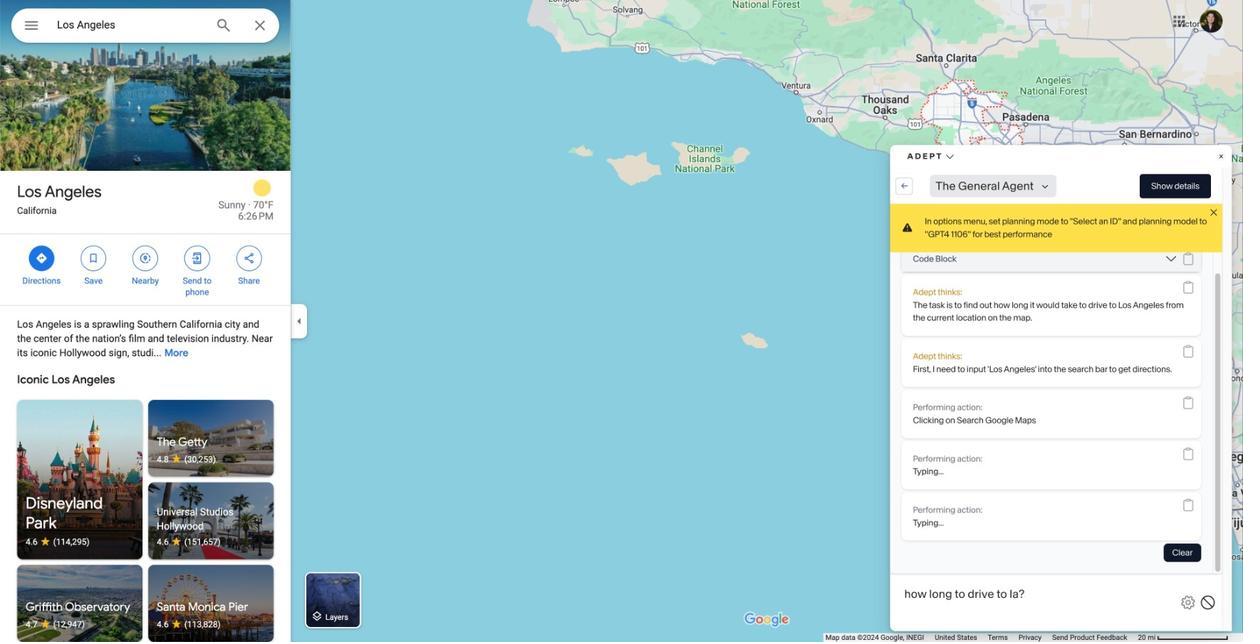 Task type: locate. For each thing, give the bounding box(es) containing it.
None search field
[[11, 9, 279, 47]]

griffith observatory · 4.7 stars · 12,947 reviews · planetarium, telescopes & city views image
[[17, 565, 143, 642]]

show street view coverage image
[[1209, 607, 1229, 629]]

zoom out image
[[1214, 590, 1224, 600]]

None field
[[57, 16, 204, 33]]

universal studios hollywood · 4.6 stars · 151,657 reviews · big movie-themed amusement park image
[[148, 483, 274, 560]]

los angeles weather image
[[251, 177, 274, 199]]

actions for los angeles region
[[0, 234, 291, 306]]

the getty · 4.8 stars · 30,253 reviews · celebrated free venue for art exhibits image
[[148, 400, 274, 477]]

disneyland park · 4.6 stars · 114,295 reviews · famed amusement park with 8 themed lands image
[[17, 400, 143, 560]]

main content
[[0, 0, 291, 643]]

Los Angeles field
[[11, 9, 279, 47]]



Task type: vqa. For each thing, say whether or not it's contained in the screenshot.
Los Angeles field
yes



Task type: describe. For each thing, give the bounding box(es) containing it.
none search field inside google maps element
[[11, 9, 279, 47]]

google maps element
[[0, 0, 1243, 643]]

show your location image
[[1213, 546, 1226, 559]]

none field inside "los angeles" field
[[57, 16, 204, 33]]

collapse side panel image
[[291, 314, 307, 329]]

google account: lina lukyantseva  
(lina@adept.ai) image
[[1200, 10, 1223, 33]]

santa monica pier · 4.6 stars · 113,828 reviews · popular landmark for rides & restaurants image
[[148, 565, 274, 642]]

zoom in image
[[1214, 570, 1224, 580]]



